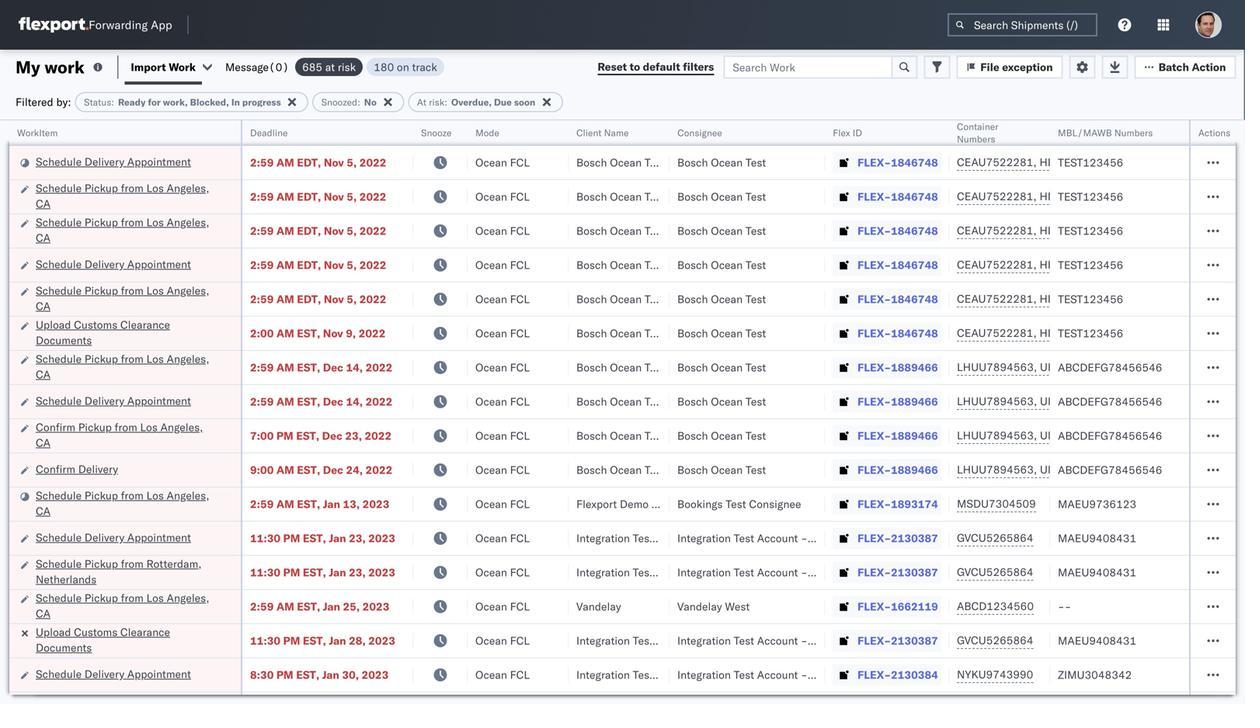 Task type: describe. For each thing, give the bounding box(es) containing it.
flex-1662119
[[858, 600, 938, 614]]

5 1846748 from the top
[[891, 293, 938, 306]]

1 flex-1889466 from the top
[[858, 361, 938, 374]]

delivery for 4th schedule delivery appointment button from the bottom
[[85, 258, 124, 271]]

(0)
[[269, 60, 289, 74]]

resize handle column header for mode button
[[550, 120, 569, 705]]

consignee for flexport demo consignee
[[652, 498, 704, 511]]

4 schedule delivery appointment from the top
[[36, 531, 191, 545]]

soon
[[514, 96, 535, 108]]

resize handle column header for workitem button
[[222, 120, 241, 705]]

9:00
[[250, 463, 274, 477]]

3 schedule pickup from los angeles, ca button from the top
[[36, 283, 221, 316]]

2 am from the top
[[276, 190, 294, 204]]

customs for 2nd upload customs clearance documents link from the bottom
[[74, 318, 118, 332]]

in
[[231, 96, 240, 108]]

: for snoozed
[[357, 96, 360, 108]]

mode button
[[468, 124, 553, 139]]

5 edt, from the top
[[297, 293, 321, 306]]

2023 up the 2:59 am est, jan 25, 2023
[[368, 566, 395, 580]]

schedule pickup from rotterdam, netherlands
[[36, 557, 202, 587]]

2 flex- from the top
[[858, 190, 891, 204]]

confirm for confirm pickup from los angeles, ca
[[36, 421, 75, 434]]

confirm delivery link
[[36, 462, 118, 477]]

confirm delivery button
[[36, 462, 118, 479]]

2 1846748 from the top
[[891, 190, 938, 204]]

6 fcl from the top
[[510, 327, 530, 340]]

import work
[[131, 60, 196, 74]]

progress
[[242, 96, 281, 108]]

5 hlxu8034992 from the top
[[1122, 292, 1198, 306]]

los for confirm pickup from los angeles, ca button
[[140, 421, 158, 434]]

2 edt, from the top
[[297, 190, 321, 204]]

1 schedule delivery appointment link from the top
[[36, 154, 191, 170]]

5 schedule pickup from los angeles, ca button from the top
[[36, 488, 221, 521]]

1 vertical spatial risk
[[429, 96, 445, 108]]

mbl/mawb numbers button
[[1050, 124, 1229, 139]]

6 hlxu8034992 from the top
[[1122, 326, 1198, 340]]

mbl/mawb
[[1058, 127, 1112, 139]]

forwarding app link
[[19, 17, 172, 33]]

documents for 2nd upload customs clearance documents link
[[36, 641, 92, 655]]

8 2:59 from the top
[[250, 498, 274, 511]]

1 maeu9408431 from the top
[[1058, 532, 1137, 545]]

message
[[225, 60, 269, 74]]

9:00 am est, dec 24, 2022
[[250, 463, 393, 477]]

685 at risk
[[302, 60, 356, 74]]

schedule for 4th schedule delivery appointment button from the bottom
[[36, 258, 82, 271]]

1 fcl from the top
[[510, 156, 530, 169]]

3 schedule pickup from los angeles, ca link from the top
[[36, 283, 221, 314]]

3 lhuu7894563, uetu5238478 from the top
[[957, 429, 1116, 442]]

flexport demo consignee
[[576, 498, 704, 511]]

13 ocean fcl from the top
[[475, 566, 530, 580]]

1 gvcu5265864 from the top
[[957, 531, 1034, 545]]

23, for schedule pickup from rotterdam, netherlands
[[349, 566, 366, 580]]

forwarding app
[[89, 17, 172, 32]]

8:30 pm est, jan 30, 2023
[[250, 669, 389, 682]]

9 ocean fcl from the top
[[475, 429, 530, 443]]

9 resize handle column header from the left
[[1217, 120, 1236, 705]]

at
[[417, 96, 427, 108]]

8:30
[[250, 669, 274, 682]]

2 schedule delivery appointment link from the top
[[36, 257, 191, 272]]

hlxu6269489, for 2nd upload customs clearance documents link from the bottom
[[1040, 326, 1119, 340]]

3 account from the top
[[757, 634, 798, 648]]

1 lhuu7894563, from the top
[[957, 360, 1037, 374]]

schedule pickup from rotterdam, netherlands button
[[36, 557, 221, 589]]

2:00 am est, nov 9, 2022
[[250, 327, 386, 340]]

exception
[[1002, 60, 1053, 74]]

clearance inside button
[[120, 318, 170, 332]]

3 : from the left
[[445, 96, 447, 108]]

work
[[44, 56, 85, 78]]

angeles, for confirm pickup from los angeles, ca link
[[160, 421, 203, 434]]

vandelay for vandelay
[[576, 600, 621, 614]]

pm up the 2:59 am est, jan 25, 2023
[[283, 566, 300, 580]]

delivery for 5th schedule delivery appointment button from the top of the page
[[85, 668, 124, 681]]

schedule for 5th schedule delivery appointment button from the top of the page
[[36, 668, 82, 681]]

documents for 2nd upload customs clearance documents link from the bottom
[[36, 334, 92, 347]]

5 schedule pickup from los angeles, ca link from the top
[[36, 488, 221, 519]]

1 integration test account - karl lagerfeld from the top
[[677, 532, 880, 545]]

filtered
[[16, 95, 53, 109]]

default
[[643, 60, 680, 73]]

schedule for sixth schedule pickup from los angeles, ca button from the bottom of the page
[[36, 181, 82, 195]]

3 integration test account - karl lagerfeld from the top
[[677, 634, 880, 648]]

client
[[576, 127, 602, 139]]

9 flex- from the top
[[858, 429, 891, 443]]

4 uetu5238478 from the top
[[1040, 463, 1116, 477]]

6 schedule pickup from los angeles, ca button from the top
[[36, 591, 221, 623]]

1 schedule delivery appointment from the top
[[36, 155, 191, 169]]

ready
[[118, 96, 146, 108]]

import
[[131, 60, 166, 74]]

delivery for 4th schedule delivery appointment button from the top of the page
[[85, 531, 124, 545]]

numbers for container numbers
[[957, 133, 996, 145]]

2 ocean fcl from the top
[[475, 190, 530, 204]]

dec up 9:00 am est, dec 24, 2022
[[322, 429, 343, 443]]

5 2:59 am edt, nov 5, 2022 from the top
[[250, 293, 387, 306]]

jan left 28,
[[329, 634, 346, 648]]

3 11:30 from the top
[[250, 634, 281, 648]]

msdu7304509
[[957, 497, 1036, 511]]

flex-1846748 for 1st schedule delivery appointment link
[[858, 156, 938, 169]]

2 1889466 from the top
[[891, 395, 938, 409]]

container numbers button
[[949, 117, 1035, 145]]

7:00 pm est, dec 23, 2022
[[250, 429, 392, 443]]

bookings
[[677, 498, 723, 511]]

est, up "7:00 pm est, dec 23, 2022"
[[297, 395, 320, 409]]

upload inside button
[[36, 318, 71, 332]]

3 resize handle column header from the left
[[449, 120, 468, 705]]

16 ocean fcl from the top
[[475, 669, 530, 682]]

confirm pickup from los angeles, ca button
[[36, 420, 221, 453]]

vandelay west
[[677, 600, 750, 614]]

hlxu6269489, for 1st schedule delivery appointment link
[[1040, 155, 1119, 169]]

flex-1893174
[[858, 498, 938, 511]]

consignee button
[[670, 124, 810, 139]]

6 ceau7522281, hlxu6269489, hlxu8034992 from the top
[[957, 326, 1198, 340]]

angeles, for fourth schedule pickup from los angeles, ca link
[[167, 352, 209, 366]]

Search Work text field
[[724, 56, 893, 79]]

abcd1234560
[[957, 600, 1034, 613]]

workitem button
[[9, 124, 225, 139]]

import work button
[[131, 60, 196, 74]]

los for 4th schedule pickup from los angeles, ca button from the top of the page
[[146, 352, 164, 366]]

1662119
[[891, 600, 938, 614]]

10 ocean fcl from the top
[[475, 463, 530, 477]]

container
[[957, 121, 999, 132]]

schedule for second schedule pickup from los angeles, ca button from the bottom
[[36, 489, 82, 503]]

2 schedule pickup from los angeles, ca from the top
[[36, 216, 209, 245]]

1 karl from the top
[[811, 532, 831, 545]]

reset to default filters button
[[588, 56, 724, 79]]

2 karl from the top
[[811, 566, 831, 580]]

batch action
[[1159, 60, 1226, 74]]

schedule for sixth schedule pickup from los angeles, ca button from the top
[[36, 592, 82, 605]]

est, down 9:00 am est, dec 24, 2022
[[297, 498, 320, 511]]

file exception
[[981, 60, 1053, 74]]

pickup inside schedule pickup from rotterdam, netherlands
[[85, 557, 118, 571]]

5 schedule pickup from los angeles, ca from the top
[[36, 489, 209, 518]]

3 lagerfeld from the top
[[833, 634, 880, 648]]

1 2130387 from the top
[[891, 532, 938, 545]]

angeles, for 1st schedule pickup from los angeles, ca link from the top
[[167, 181, 209, 195]]

1 schedule delivery appointment button from the top
[[36, 154, 191, 171]]

reset
[[598, 60, 627, 73]]

1 upload customs clearance documents link from the top
[[36, 317, 221, 348]]

ca for confirm pickup from los angeles, ca link
[[36, 436, 50, 450]]

7:00
[[250, 429, 274, 443]]

actions
[[1199, 127, 1231, 139]]

2 schedule pickup from los angeles, ca link from the top
[[36, 215, 221, 246]]

3 2:59 from the top
[[250, 224, 274, 238]]

ca for first schedule pickup from los angeles, ca link from the bottom of the page
[[36, 607, 50, 621]]

2023 right 30,
[[362, 669, 389, 682]]

status : ready for work, blocked, in progress
[[84, 96, 281, 108]]

snoozed
[[321, 96, 357, 108]]

10 flex- from the top
[[858, 463, 891, 477]]

my work
[[16, 56, 85, 78]]

to
[[630, 60, 640, 73]]

resize handle column header for deadline button
[[395, 120, 413, 705]]

11:30 pm est, jan 28, 2023
[[250, 634, 395, 648]]

from inside schedule pickup from rotterdam, netherlands
[[121, 557, 144, 571]]

from inside confirm pickup from los angeles, ca
[[115, 421, 137, 434]]

flex
[[833, 127, 850, 139]]

3 hlxu8034992 from the top
[[1122, 224, 1198, 237]]

by:
[[56, 95, 71, 109]]

5 appointment from the top
[[127, 668, 191, 681]]

resize handle column header for container numbers button
[[1032, 120, 1050, 705]]

2023 right 28,
[[368, 634, 395, 648]]

6 ocean fcl from the top
[[475, 327, 530, 340]]

track
[[412, 60, 437, 74]]

1 appointment from the top
[[127, 155, 191, 169]]

6 schedule pickup from los angeles, ca from the top
[[36, 592, 209, 621]]

netherlands
[[36, 573, 97, 587]]

resize handle column header for 'consignee' button
[[806, 120, 825, 705]]

23, for confirm pickup from los angeles, ca
[[345, 429, 362, 443]]

1 flex- from the top
[[858, 156, 891, 169]]

vandelay for vandelay west
[[677, 600, 722, 614]]

16 flex- from the top
[[858, 669, 891, 682]]

upload customs clearance documents button
[[36, 317, 221, 350]]

3 1846748 from the top
[[891, 224, 938, 238]]

2 maeu9408431 from the top
[[1058, 566, 1137, 580]]

schedule for fifth schedule pickup from los angeles, ca button from the bottom
[[36, 216, 82, 229]]

ca for 1st schedule pickup from los angeles, ca link from the top
[[36, 197, 50, 211]]

2 flex-1889466 from the top
[[858, 395, 938, 409]]

pickup inside confirm pickup from los angeles, ca
[[78, 421, 112, 434]]

15 ocean fcl from the top
[[475, 634, 530, 648]]

2023 right 13,
[[363, 498, 390, 511]]

3 gvcu5265864 from the top
[[957, 634, 1034, 648]]

4 am from the top
[[276, 258, 294, 272]]

work
[[169, 60, 196, 74]]

1 edt, from the top
[[297, 156, 321, 169]]

2 gvcu5265864 from the top
[[957, 566, 1034, 579]]

nyku9743990
[[957, 668, 1034, 682]]

1 integration from the top
[[677, 532, 731, 545]]

25,
[[343, 600, 360, 614]]

4 flex-1889466 from the top
[[858, 463, 938, 477]]

2:00
[[250, 327, 274, 340]]

1 2:59 am est, dec 14, 2022 from the top
[[250, 361, 393, 374]]

2023 right "25," at the bottom left of page
[[363, 600, 390, 614]]

status
[[84, 96, 111, 108]]

4 account from the top
[[757, 669, 798, 682]]

schedule for third schedule pickup from los angeles, ca button from the top of the page
[[36, 284, 82, 298]]

2 schedule pickup from los angeles, ca button from the top
[[36, 215, 221, 247]]

schedule for 4th schedule delivery appointment button from the top of the page
[[36, 531, 82, 545]]

file
[[981, 60, 1000, 74]]

schedule for 4th schedule pickup from los angeles, ca button from the top of the page
[[36, 352, 82, 366]]

1893174
[[891, 498, 938, 511]]

hlxu6269489, for second schedule delivery appointment link from the top
[[1040, 258, 1119, 272]]

5, for 1st schedule pickup from los angeles, ca link from the top
[[347, 190, 357, 204]]

2:59 am est, jan 25, 2023
[[250, 600, 390, 614]]

3 flex-1846748 from the top
[[858, 224, 938, 238]]

pm right 7:00
[[276, 429, 293, 443]]

5 hlxu6269489, from the top
[[1040, 292, 1119, 306]]

4 ceau7522281, hlxu6269489, hlxu8034992 from the top
[[957, 258, 1198, 272]]

on
[[397, 60, 409, 74]]

customs for 2nd upload customs clearance documents link
[[74, 626, 118, 639]]

5 ocean fcl from the top
[[475, 293, 530, 306]]

7 flex- from the top
[[858, 361, 891, 374]]

2 account from the top
[[757, 566, 798, 580]]

1 ceau7522281, from the top
[[957, 155, 1037, 169]]

resize handle column header for client name button on the top
[[651, 120, 670, 705]]

8 am from the top
[[276, 395, 294, 409]]

test123456 for 1st schedule pickup from los angeles, ca link from the top
[[1058, 190, 1124, 204]]

flex-2130384
[[858, 669, 938, 682]]

client name button
[[569, 124, 654, 139]]

test123456 for 1st schedule delivery appointment link
[[1058, 156, 1124, 169]]

dec up "7:00 pm est, dec 23, 2022"
[[323, 395, 343, 409]]

est, up 11:30 pm est, jan 28, 2023
[[297, 600, 320, 614]]

8 flex- from the top
[[858, 395, 891, 409]]

3 ocean fcl from the top
[[475, 224, 530, 238]]

forwarding
[[89, 17, 148, 32]]

jan left 13,
[[323, 498, 340, 511]]

resize handle column header for flex id button
[[931, 120, 949, 705]]

los for fifth schedule pickup from los angeles, ca button from the bottom
[[146, 216, 164, 229]]

5 test123456 from the top
[[1058, 293, 1124, 306]]

zimu3048342
[[1058, 669, 1132, 682]]

3 appointment from the top
[[127, 394, 191, 408]]

batch
[[1159, 60, 1189, 74]]

3 2130387 from the top
[[891, 634, 938, 648]]



Task type: locate. For each thing, give the bounding box(es) containing it.
test123456 for 2nd upload customs clearance documents link from the bottom
[[1058, 327, 1124, 340]]

lagerfeld down flex-1662119
[[833, 634, 880, 648]]

2 ca from the top
[[36, 231, 50, 245]]

upload customs clearance documents for 2nd upload customs clearance documents link
[[36, 626, 170, 655]]

1 ceau7522281, hlxu6269489, hlxu8034992 from the top
[[957, 155, 1198, 169]]

16 fcl from the top
[[510, 669, 530, 682]]

12 ocean fcl from the top
[[475, 532, 530, 545]]

3 flex-1889466 from the top
[[858, 429, 938, 443]]

2 horizontal spatial :
[[445, 96, 447, 108]]

lagerfeld left 2130384
[[833, 669, 880, 682]]

resize handle column header for mbl/mawb numbers button
[[1226, 120, 1245, 705]]

snooze
[[421, 127, 452, 139]]

delivery for third schedule delivery appointment button from the bottom of the page
[[85, 394, 124, 408]]

7 resize handle column header from the left
[[931, 120, 949, 705]]

test123456
[[1058, 156, 1124, 169], [1058, 190, 1124, 204], [1058, 224, 1124, 238], [1058, 258, 1124, 272], [1058, 293, 1124, 306], [1058, 327, 1124, 340]]

3 ceau7522281, hlxu6269489, hlxu8034992 from the top
[[957, 224, 1198, 237]]

6 hlxu6269489, from the top
[[1040, 326, 1119, 340]]

2 vertical spatial 2130387
[[891, 634, 938, 648]]

5 am from the top
[[276, 293, 294, 306]]

5, for second schedule delivery appointment link from the top
[[347, 258, 357, 272]]

2023 down 2:59 am est, jan 13, 2023 on the bottom of the page
[[368, 532, 395, 545]]

2 vertical spatial flex-2130387
[[858, 634, 938, 648]]

4 resize handle column header from the left
[[550, 120, 569, 705]]

maeu9408431 up --
[[1058, 566, 1137, 580]]

schedule delivery appointment
[[36, 155, 191, 169], [36, 258, 191, 271], [36, 394, 191, 408], [36, 531, 191, 545], [36, 668, 191, 681]]

file exception button
[[957, 56, 1063, 79], [957, 56, 1063, 79]]

los inside confirm pickup from los angeles, ca
[[140, 421, 158, 434]]

11:30 up the 2:59 am est, jan 25, 2023
[[250, 566, 281, 580]]

upload customs clearance documents link
[[36, 317, 221, 348], [36, 625, 221, 656]]

2 flex-1846748 from the top
[[858, 190, 938, 204]]

jan up "25," at the bottom left of page
[[329, 566, 346, 580]]

flex-1893174 button
[[833, 494, 941, 515], [833, 494, 941, 515]]

confirm pickup from los angeles, ca link
[[36, 420, 221, 451]]

4 integration from the top
[[677, 669, 731, 682]]

3 edt, from the top
[[297, 224, 321, 238]]

6 am from the top
[[276, 327, 294, 340]]

1 vertical spatial upload
[[36, 626, 71, 639]]

0 vertical spatial risk
[[338, 60, 356, 74]]

: left ready
[[111, 96, 114, 108]]

angeles, inside confirm pickup from los angeles, ca
[[160, 421, 203, 434]]

numbers inside button
[[1115, 127, 1153, 139]]

mbl/mawb numbers
[[1058, 127, 1153, 139]]

28,
[[349, 634, 366, 648]]

4 test123456 from the top
[[1058, 258, 1124, 272]]

1 flex-1846748 from the top
[[858, 156, 938, 169]]

2 vertical spatial 11:30
[[250, 634, 281, 648]]

2 schedule delivery appointment button from the top
[[36, 257, 191, 274]]

jan
[[323, 498, 340, 511], [329, 532, 346, 545], [329, 566, 346, 580], [323, 600, 340, 614], [329, 634, 346, 648], [322, 669, 339, 682]]

1846748
[[891, 156, 938, 169], [891, 190, 938, 204], [891, 224, 938, 238], [891, 258, 938, 272], [891, 293, 938, 306], [891, 327, 938, 340]]

ca for fourth schedule pickup from los angeles, ca link
[[36, 368, 50, 381]]

angeles, for first schedule pickup from los angeles, ca link from the bottom of the page
[[167, 592, 209, 605]]

0 vertical spatial flex-2130387
[[858, 532, 938, 545]]

14,
[[346, 361, 363, 374], [346, 395, 363, 409]]

flex-1846748 for second schedule delivery appointment link from the top
[[858, 258, 938, 272]]

1 schedule pickup from los angeles, ca button from the top
[[36, 181, 221, 213]]

schedule for 1st schedule delivery appointment button
[[36, 155, 82, 169]]

0 vertical spatial 11:30 pm est, jan 23, 2023
[[250, 532, 395, 545]]

3 schedule delivery appointment link from the top
[[36, 394, 191, 409]]

10 fcl from the top
[[510, 463, 530, 477]]

documents
[[36, 334, 92, 347], [36, 641, 92, 655]]

5 2:59 from the top
[[250, 293, 274, 306]]

1 2:59 am edt, nov 5, 2022 from the top
[[250, 156, 387, 169]]

1 vertical spatial 23,
[[349, 532, 366, 545]]

0 vertical spatial gvcu5265864
[[957, 531, 1034, 545]]

snoozed : no
[[321, 96, 377, 108]]

los for third schedule pickup from los angeles, ca button from the top of the page
[[146, 284, 164, 298]]

documents inside button
[[36, 334, 92, 347]]

3 schedule pickup from los angeles, ca from the top
[[36, 284, 209, 313]]

no
[[364, 96, 377, 108]]

filters
[[683, 60, 714, 73]]

schedule for third schedule delivery appointment button from the bottom of the page
[[36, 394, 82, 408]]

5 ceau7522281, hlxu6269489, hlxu8034992 from the top
[[957, 292, 1198, 306]]

4 2:59 am edt, nov 5, 2022 from the top
[[250, 258, 387, 272]]

-
[[801, 532, 808, 545], [801, 566, 808, 580], [1058, 600, 1065, 614], [1065, 600, 1072, 614], [801, 634, 808, 648], [801, 669, 808, 682]]

maeu9408431 down maeu9736123
[[1058, 532, 1137, 545]]

3 abcdefg78456546 from the top
[[1058, 429, 1163, 443]]

schedule inside schedule pickup from rotterdam, netherlands
[[36, 557, 82, 571]]

1 vertical spatial confirm
[[36, 463, 75, 476]]

work,
[[163, 96, 188, 108]]

11:30 pm est, jan 23, 2023 down 2:59 am est, jan 13, 2023 on the bottom of the page
[[250, 532, 395, 545]]

delivery for confirm delivery button
[[78, 463, 118, 476]]

:
[[111, 96, 114, 108], [357, 96, 360, 108], [445, 96, 447, 108]]

2 5, from the top
[[347, 190, 357, 204]]

4 abcdefg78456546 from the top
[[1058, 463, 1163, 477]]

1 1846748 from the top
[[891, 156, 938, 169]]

0 vertical spatial upload customs clearance documents link
[[36, 317, 221, 348]]

5, for 1st schedule delivery appointment link
[[347, 156, 357, 169]]

6 test123456 from the top
[[1058, 327, 1124, 340]]

1 vandelay from the left
[[576, 600, 621, 614]]

risk
[[338, 60, 356, 74], [429, 96, 445, 108]]

Search Shipments (/) text field
[[948, 13, 1098, 37]]

lhuu7894563,
[[957, 360, 1037, 374], [957, 395, 1037, 408], [957, 429, 1037, 442], [957, 463, 1037, 477]]

1 vertical spatial customs
[[74, 626, 118, 639]]

upload customs clearance documents
[[36, 318, 170, 347], [36, 626, 170, 655]]

overdue,
[[451, 96, 492, 108]]

8 schedule from the top
[[36, 489, 82, 503]]

est, up 2:59 am est, jan 13, 2023 on the bottom of the page
[[297, 463, 320, 477]]

2:59 am est, dec 14, 2022 down 2:00 am est, nov 9, 2022
[[250, 361, 393, 374]]

flex-2130387
[[858, 532, 938, 545], [858, 566, 938, 580], [858, 634, 938, 648]]

delivery
[[85, 155, 124, 169], [85, 258, 124, 271], [85, 394, 124, 408], [78, 463, 118, 476], [85, 531, 124, 545], [85, 668, 124, 681]]

11:30 down 2:59 am est, jan 13, 2023 on the bottom of the page
[[250, 532, 281, 545]]

9 2:59 from the top
[[250, 600, 274, 614]]

test123456 for second schedule delivery appointment link from the top
[[1058, 258, 1124, 272]]

1 horizontal spatial vandelay
[[677, 600, 722, 614]]

consignee right "bookings" on the bottom of the page
[[749, 498, 801, 511]]

gvcu5265864 up nyku9743990
[[957, 634, 1034, 648]]

11:30 pm est, jan 23, 2023
[[250, 532, 395, 545], [250, 566, 395, 580]]

: left no
[[357, 96, 360, 108]]

lagerfeld down flex-1893174
[[833, 532, 880, 545]]

7 am from the top
[[276, 361, 294, 374]]

flex-1662119 button
[[833, 596, 941, 618], [833, 596, 941, 618]]

los for sixth schedule pickup from los angeles, ca button from the top
[[146, 592, 164, 605]]

1 vertical spatial gvcu5265864
[[957, 566, 1034, 579]]

angeles,
[[167, 181, 209, 195], [167, 216, 209, 229], [167, 284, 209, 298], [167, 352, 209, 366], [160, 421, 203, 434], [167, 489, 209, 503], [167, 592, 209, 605]]

3 schedule delivery appointment button from the top
[[36, 394, 191, 411]]

11:30 up 8:30
[[250, 634, 281, 648]]

est, up 8:30 pm est, jan 30, 2023
[[303, 634, 326, 648]]

1 lagerfeld from the top
[[833, 532, 880, 545]]

reset to default filters
[[598, 60, 714, 73]]

am
[[276, 156, 294, 169], [276, 190, 294, 204], [276, 224, 294, 238], [276, 258, 294, 272], [276, 293, 294, 306], [276, 327, 294, 340], [276, 361, 294, 374], [276, 395, 294, 409], [276, 463, 294, 477], [276, 498, 294, 511], [276, 600, 294, 614]]

6 resize handle column header from the left
[[806, 120, 825, 705]]

confirm for confirm delivery
[[36, 463, 75, 476]]

30,
[[342, 669, 359, 682]]

1 vertical spatial 2:59 am est, dec 14, 2022
[[250, 395, 393, 409]]

maeu9408431 up zimu3048342 at the right of page
[[1058, 634, 1137, 648]]

23, down 13,
[[349, 532, 366, 545]]

0 vertical spatial confirm
[[36, 421, 75, 434]]

upload customs clearance documents for 2nd upload customs clearance documents link from the bottom
[[36, 318, 170, 347]]

0 vertical spatial 2130387
[[891, 532, 938, 545]]

--
[[1058, 600, 1072, 614]]

resize handle column header
[[222, 120, 241, 705], [395, 120, 413, 705], [449, 120, 468, 705], [550, 120, 569, 705], [651, 120, 670, 705], [806, 120, 825, 705], [931, 120, 949, 705], [1032, 120, 1050, 705], [1217, 120, 1236, 705], [1226, 120, 1245, 705]]

2 vertical spatial 23,
[[349, 566, 366, 580]]

gvcu5265864
[[957, 531, 1034, 545], [957, 566, 1034, 579], [957, 634, 1034, 648]]

180 on track
[[374, 60, 437, 74]]

13,
[[343, 498, 360, 511]]

4 flex-1846748 from the top
[[858, 258, 938, 272]]

0 vertical spatial documents
[[36, 334, 92, 347]]

jan left 30,
[[322, 669, 339, 682]]

ca inside confirm pickup from los angeles, ca
[[36, 436, 50, 450]]

2 lhuu7894563, from the top
[[957, 395, 1037, 408]]

lagerfeld up flex-1662119
[[833, 566, 880, 580]]

5,
[[347, 156, 357, 169], [347, 190, 357, 204], [347, 224, 357, 238], [347, 258, 357, 272], [347, 293, 357, 306]]

jan left "25," at the bottom left of page
[[323, 600, 340, 614]]

5 schedule delivery appointment button from the top
[[36, 667, 191, 684]]

blocked,
[[190, 96, 229, 108]]

flex-2130387 up flex-1662119
[[858, 566, 938, 580]]

consignee for bookings test consignee
[[749, 498, 801, 511]]

consignee
[[677, 127, 722, 139], [652, 498, 704, 511], [749, 498, 801, 511]]

deadline
[[250, 127, 288, 139]]

0 vertical spatial 23,
[[345, 429, 362, 443]]

2 2:59 am edt, nov 5, 2022 from the top
[[250, 190, 387, 204]]

9,
[[346, 327, 356, 340]]

numbers for mbl/mawb numbers
[[1115, 127, 1153, 139]]

2:59 am est, dec 14, 2022 up "7:00 pm est, dec 23, 2022"
[[250, 395, 393, 409]]

gvcu5265864 down msdu7304509
[[957, 531, 1034, 545]]

mode
[[475, 127, 499, 139]]

2 2130387 from the top
[[891, 566, 938, 580]]

dec down 2:00 am est, nov 9, 2022
[[323, 361, 343, 374]]

jan down 13,
[[329, 532, 346, 545]]

confirm down confirm pickup from los angeles, ca
[[36, 463, 75, 476]]

4 schedule pickup from los angeles, ca button from the top
[[36, 352, 221, 384]]

4 schedule pickup from los angeles, ca from the top
[[36, 352, 209, 381]]

5 flex-1846748 from the top
[[858, 293, 938, 306]]

flex-2130387 down flex-1893174
[[858, 532, 938, 545]]

2130384
[[891, 669, 938, 682]]

flex-1889466 button
[[833, 357, 941, 379], [833, 357, 941, 379], [833, 391, 941, 413], [833, 391, 941, 413], [833, 425, 941, 447], [833, 425, 941, 447], [833, 460, 941, 481], [833, 460, 941, 481]]

3 maeu9408431 from the top
[[1058, 634, 1137, 648]]

numbers right mbl/mawb
[[1115, 127, 1153, 139]]

0 horizontal spatial numbers
[[957, 133, 996, 145]]

0 vertical spatial customs
[[74, 318, 118, 332]]

3 flex-2130387 from the top
[[858, 634, 938, 648]]

confirm inside confirm pickup from los angeles, ca
[[36, 421, 75, 434]]

: right at
[[445, 96, 447, 108]]

23, up "25," at the bottom left of page
[[349, 566, 366, 580]]

2 14, from the top
[[346, 395, 363, 409]]

: for status
[[111, 96, 114, 108]]

2 2:59 am est, dec 14, 2022 from the top
[[250, 395, 393, 409]]

clearance
[[120, 318, 170, 332], [120, 626, 170, 639]]

est, up the 2:59 am est, jan 25, 2023
[[303, 566, 326, 580]]

2 vertical spatial maeu9408431
[[1058, 634, 1137, 648]]

action
[[1192, 60, 1226, 74]]

1 flex-2130387 from the top
[[858, 532, 938, 545]]

12 fcl from the top
[[510, 532, 530, 545]]

1 vertical spatial 14,
[[346, 395, 363, 409]]

4 1846748 from the top
[[891, 258, 938, 272]]

3 1889466 from the top
[[891, 429, 938, 443]]

1889466
[[891, 361, 938, 374], [891, 395, 938, 409], [891, 429, 938, 443], [891, 463, 938, 477]]

0 vertical spatial maeu9408431
[[1058, 532, 1137, 545]]

0 vertical spatial 11:30
[[250, 532, 281, 545]]

24,
[[346, 463, 363, 477]]

ca for third schedule pickup from los angeles, ca link from the top of the page
[[36, 300, 50, 313]]

0 vertical spatial 14,
[[346, 361, 363, 374]]

4 schedule delivery appointment link from the top
[[36, 530, 191, 546]]

5 flex- from the top
[[858, 293, 891, 306]]

los for sixth schedule pickup from los angeles, ca button from the bottom of the page
[[146, 181, 164, 195]]

pm right 8:30
[[276, 669, 293, 682]]

schedule for "schedule pickup from rotterdam, netherlands" button
[[36, 557, 82, 571]]

demo
[[620, 498, 649, 511]]

angeles, for fifth schedule pickup from los angeles, ca link
[[167, 489, 209, 503]]

upload customs clearance documents inside button
[[36, 318, 170, 347]]

0 horizontal spatial vandelay
[[576, 600, 621, 614]]

flex-1846748 for 2nd upload customs clearance documents link from the bottom
[[858, 327, 938, 340]]

workitem
[[17, 127, 58, 139]]

9 fcl from the top
[[510, 429, 530, 443]]

maeu9736123
[[1058, 498, 1137, 511]]

pm up 8:30 pm est, jan 30, 2023
[[283, 634, 300, 648]]

3 karl from the top
[[811, 634, 831, 648]]

0 horizontal spatial risk
[[338, 60, 356, 74]]

3 ceau7522281, from the top
[[957, 224, 1037, 237]]

flex-2130387 down flex-1662119
[[858, 634, 938, 648]]

1 horizontal spatial risk
[[429, 96, 445, 108]]

pm down 2:59 am est, jan 13, 2023 on the bottom of the page
[[283, 532, 300, 545]]

5 schedule from the top
[[36, 284, 82, 298]]

2 vertical spatial gvcu5265864
[[957, 634, 1034, 648]]

6 schedule from the top
[[36, 352, 82, 366]]

numbers inside container numbers
[[957, 133, 996, 145]]

8 ocean fcl from the top
[[475, 395, 530, 409]]

consignee down filters
[[677, 127, 722, 139]]

1 schedule pickup from los angeles, ca from the top
[[36, 181, 209, 211]]

1 vertical spatial upload customs clearance documents
[[36, 626, 170, 655]]

fcl
[[510, 156, 530, 169], [510, 190, 530, 204], [510, 224, 530, 238], [510, 258, 530, 272], [510, 293, 530, 306], [510, 327, 530, 340], [510, 361, 530, 374], [510, 395, 530, 409], [510, 429, 530, 443], [510, 463, 530, 477], [510, 498, 530, 511], [510, 532, 530, 545], [510, 566, 530, 580], [510, 600, 530, 614], [510, 634, 530, 648], [510, 669, 530, 682]]

2130387 down 1893174
[[891, 532, 938, 545]]

4 schedule pickup from los angeles, ca link from the top
[[36, 352, 221, 383]]

1 2:59 from the top
[[250, 156, 274, 169]]

2 confirm from the top
[[36, 463, 75, 476]]

numbers down container
[[957, 133, 996, 145]]

dec
[[323, 361, 343, 374], [323, 395, 343, 409], [322, 429, 343, 443], [323, 463, 343, 477]]

est, left 9,
[[297, 327, 320, 340]]

nov
[[324, 156, 344, 169], [324, 190, 344, 204], [324, 224, 344, 238], [324, 258, 344, 272], [324, 293, 344, 306], [323, 327, 343, 340]]

0 vertical spatial clearance
[[120, 318, 170, 332]]

ca for 5th schedule pickup from los angeles, ca link from the bottom of the page
[[36, 231, 50, 245]]

11 fcl from the top
[[510, 498, 530, 511]]

13 flex- from the top
[[858, 566, 891, 580]]

west
[[725, 600, 750, 614]]

container numbers
[[957, 121, 999, 145]]

batch action button
[[1135, 56, 1236, 79]]

angeles, for 5th schedule pickup from los angeles, ca link from the bottom of the page
[[167, 216, 209, 229]]

est, up 9:00 am est, dec 24, 2022
[[296, 429, 319, 443]]

180
[[374, 60, 394, 74]]

1 lhuu7894563, uetu5238478 from the top
[[957, 360, 1116, 374]]

1 : from the left
[[111, 96, 114, 108]]

1 vertical spatial documents
[[36, 641, 92, 655]]

5 schedule delivery appointment from the top
[[36, 668, 191, 681]]

flex-1889466
[[858, 361, 938, 374], [858, 395, 938, 409], [858, 429, 938, 443], [858, 463, 938, 477]]

consignee right demo
[[652, 498, 704, 511]]

schedule pickup from rotterdam, netherlands link
[[36, 557, 221, 588]]

hlxu6269489, for 1st schedule pickup from los angeles, ca link from the top
[[1040, 190, 1119, 203]]

2130387 down 1662119
[[891, 634, 938, 648]]

deadline button
[[242, 124, 398, 139]]

account
[[757, 532, 798, 545], [757, 566, 798, 580], [757, 634, 798, 648], [757, 669, 798, 682]]

0 vertical spatial upload
[[36, 318, 71, 332]]

2 lhuu7894563, uetu5238478 from the top
[[957, 395, 1116, 408]]

10 resize handle column header from the left
[[1226, 120, 1245, 705]]

gvcu5265864 up abcd1234560
[[957, 566, 1034, 579]]

schedule pickup from los angeles, ca
[[36, 181, 209, 211], [36, 216, 209, 245], [36, 284, 209, 313], [36, 352, 209, 381], [36, 489, 209, 518], [36, 592, 209, 621]]

est, down 2:00 am est, nov 9, 2022
[[297, 361, 320, 374]]

1 vertical spatial 2130387
[[891, 566, 938, 580]]

1 vertical spatial flex-2130387
[[858, 566, 938, 580]]

hlxu6269489,
[[1040, 155, 1119, 169], [1040, 190, 1119, 203], [1040, 224, 1119, 237], [1040, 258, 1119, 272], [1040, 292, 1119, 306], [1040, 326, 1119, 340]]

flex-2130384 button
[[833, 665, 941, 686], [833, 665, 941, 686]]

dec left 24,
[[323, 463, 343, 477]]

2130387 up 1662119
[[891, 566, 938, 580]]

1 vertical spatial clearance
[[120, 626, 170, 639]]

2 schedule delivery appointment from the top
[[36, 258, 191, 271]]

consignee inside button
[[677, 127, 722, 139]]

flexport. image
[[19, 17, 89, 33]]

11:30
[[250, 532, 281, 545], [250, 566, 281, 580], [250, 634, 281, 648]]

0 horizontal spatial :
[[111, 96, 114, 108]]

los for second schedule pickup from los angeles, ca button from the bottom
[[146, 489, 164, 503]]

4 ca from the top
[[36, 368, 50, 381]]

confirm up confirm delivery at left bottom
[[36, 421, 75, 434]]

23,
[[345, 429, 362, 443], [349, 532, 366, 545], [349, 566, 366, 580]]

1 horizontal spatial :
[[357, 96, 360, 108]]

1 vertical spatial upload customs clearance documents link
[[36, 625, 221, 656]]

3 test123456 from the top
[[1058, 224, 1124, 238]]

0 vertical spatial upload customs clearance documents
[[36, 318, 170, 347]]

1 horizontal spatial numbers
[[1115, 127, 1153, 139]]

1 vertical spatial 11:30
[[250, 566, 281, 580]]

14, up "7:00 pm est, dec 23, 2022"
[[346, 395, 363, 409]]

flex id
[[833, 127, 862, 139]]

client name
[[576, 127, 629, 139]]

rotterdam,
[[146, 557, 202, 571]]

customs inside button
[[74, 318, 118, 332]]

id
[[853, 127, 862, 139]]

23, up 24,
[[345, 429, 362, 443]]

11:30 pm est, jan 23, 2023 up the 2:59 am est, jan 25, 2023
[[250, 566, 395, 580]]

est, down 11:30 pm est, jan 28, 2023
[[296, 669, 319, 682]]

flex-1846748 for 1st schedule pickup from los angeles, ca link from the top
[[858, 190, 938, 204]]

11 schedule from the top
[[36, 592, 82, 605]]

lagerfeld
[[833, 532, 880, 545], [833, 566, 880, 580], [833, 634, 880, 648], [833, 669, 880, 682]]

15 flex- from the top
[[858, 634, 891, 648]]

angeles, for third schedule pickup from los angeles, ca link from the top of the page
[[167, 284, 209, 298]]

2:59
[[250, 156, 274, 169], [250, 190, 274, 204], [250, 224, 274, 238], [250, 258, 274, 272], [250, 293, 274, 306], [250, 361, 274, 374], [250, 395, 274, 409], [250, 498, 274, 511], [250, 600, 274, 614]]

5 resize handle column header from the left
[[651, 120, 670, 705]]

2 uetu5238478 from the top
[[1040, 395, 1116, 408]]

est, down 2:59 am est, jan 13, 2023 on the bottom of the page
[[303, 532, 326, 545]]

delivery for 1st schedule delivery appointment button
[[85, 155, 124, 169]]

ceau7522281, hlxu6269489, hlxu8034992
[[957, 155, 1198, 169], [957, 190, 1198, 203], [957, 224, 1198, 237], [957, 258, 1198, 272], [957, 292, 1198, 306], [957, 326, 1198, 340]]

2 hlxu8034992 from the top
[[1122, 190, 1198, 203]]

1 test123456 from the top
[[1058, 156, 1124, 169]]

14, down 9,
[[346, 361, 363, 374]]

name
[[604, 127, 629, 139]]

2 vandelay from the left
[[677, 600, 722, 614]]

2023
[[363, 498, 390, 511], [368, 532, 395, 545], [368, 566, 395, 580], [363, 600, 390, 614], [368, 634, 395, 648], [362, 669, 389, 682]]

1 vertical spatial 11:30 pm est, jan 23, 2023
[[250, 566, 395, 580]]

7 ocean fcl from the top
[[475, 361, 530, 374]]

1 vertical spatial maeu9408431
[[1058, 566, 1137, 580]]

0 vertical spatial 2:59 am est, dec 14, 2022
[[250, 361, 393, 374]]

ca for fifth schedule pickup from los angeles, ca link
[[36, 505, 50, 518]]



Task type: vqa. For each thing, say whether or not it's contained in the screenshot.


